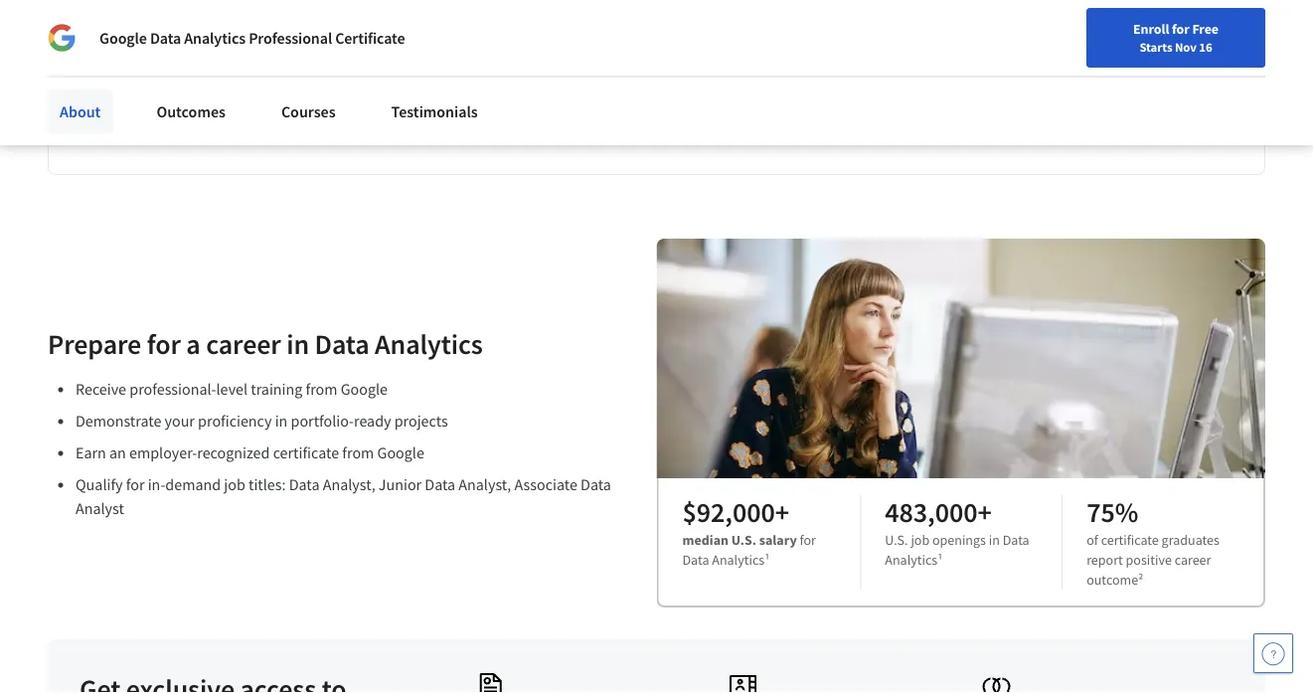 Task type: vqa. For each thing, say whether or not it's contained in the screenshot.
7,000+ to the top
no



Task type: locate. For each thing, give the bounding box(es) containing it.
0 vertical spatial job
[[224, 475, 245, 495]]

career up level
[[206, 326, 281, 361]]

google up junior
[[377, 443, 424, 463]]

+ for $92,000
[[775, 495, 789, 530]]

0 horizontal spatial from
[[306, 379, 338, 399]]

qualify for in-demand job titles: data analyst, junior data analyst, associate data analyst
[[76, 475, 611, 519]]

analyst, left associate
[[459, 475, 511, 495]]

+ inside 483,000 + u.s. job openings in data analytics
[[978, 495, 992, 530]]

at
[[320, 27, 344, 62]]

menu item
[[933, 20, 1061, 85]]

+ for 483,000
[[978, 495, 992, 530]]

google data analytics professional certificate
[[99, 28, 405, 48]]

u.s. down 483,000
[[885, 531, 908, 549]]

for inside the qualify for in-demand job titles: data analyst, junior data analyst, associate data analyst
[[126, 475, 145, 495]]

certificate
[[273, 443, 339, 463], [1101, 531, 1159, 549]]

0 horizontal spatial job
[[224, 475, 245, 495]]

learn more about coursera for business
[[81, 121, 356, 140]]

courses link
[[269, 89, 348, 133]]

¹ down salary
[[765, 551, 770, 569]]

+ up openings
[[978, 495, 992, 530]]

analytics
[[184, 28, 246, 48], [375, 326, 483, 361], [712, 551, 765, 569], [885, 551, 938, 569]]

for left business
[[272, 121, 292, 140]]

job
[[224, 475, 245, 495], [911, 531, 930, 549]]

demand down the how
[[112, 63, 210, 98]]

certificate
[[335, 28, 405, 48]]

2 u.s. from the left
[[885, 531, 908, 549]]

in up the training
[[287, 326, 309, 361]]

in inside 483,000 + u.s. job openings in data analytics
[[989, 531, 1000, 549]]

google
[[99, 28, 147, 48], [341, 379, 388, 399], [377, 443, 424, 463]]

analytics down the $92,000 + median u.s. salary
[[712, 551, 765, 569]]

google up ready
[[341, 379, 388, 399]]

1 horizontal spatial from
[[342, 443, 374, 463]]

in- down employer-
[[148, 475, 165, 495]]

for for demand
[[126, 475, 145, 495]]

0 vertical spatial from
[[306, 379, 338, 399]]

1 + from the left
[[775, 495, 789, 530]]

for inside enroll for free starts nov 16
[[1172, 20, 1190, 38]]

0 vertical spatial certificate
[[273, 443, 339, 463]]

data inside 483,000 + u.s. job openings in data analytics
[[1003, 531, 1030, 549]]

certificate down portfolio-
[[273, 443, 339, 463]]

help center image
[[1262, 641, 1286, 665]]

¹ for $92,000
[[765, 551, 770, 569]]

1 horizontal spatial in-
[[148, 475, 165, 495]]

data down median
[[683, 551, 709, 569]]

from
[[306, 379, 338, 399], [342, 443, 374, 463]]

analytics inside for data analytics
[[712, 551, 765, 569]]

data
[[150, 28, 181, 48], [315, 326, 369, 361], [289, 475, 320, 495], [425, 475, 456, 495], [581, 475, 611, 495], [1003, 531, 1030, 549], [683, 551, 709, 569]]

data right see
[[150, 28, 181, 48]]

positive
[[1126, 551, 1172, 569]]

¹ down openings
[[938, 551, 943, 569]]

demand
[[112, 63, 210, 98], [165, 475, 221, 495]]

1 horizontal spatial +
[[978, 495, 992, 530]]

1 horizontal spatial job
[[911, 531, 930, 549]]

2 + from the left
[[978, 495, 992, 530]]

1 horizontal spatial career
[[1175, 551, 1211, 569]]

starts
[[1140, 39, 1173, 55]]

level
[[216, 379, 248, 399]]

data right titles: at the left of the page
[[289, 475, 320, 495]]

outcomes link
[[145, 89, 238, 133]]

certificate up positive
[[1101, 531, 1159, 549]]

proficiency
[[198, 411, 272, 431]]

0 vertical spatial in-
[[81, 63, 112, 98]]

2 vertical spatial in
[[989, 531, 1000, 549]]

data right associate
[[581, 475, 611, 495]]

0 horizontal spatial u.s.
[[732, 531, 757, 549]]

courses
[[281, 101, 336, 121]]

+ up salary
[[775, 495, 789, 530]]

1 vertical spatial from
[[342, 443, 374, 463]]

0 horizontal spatial certificate
[[273, 443, 339, 463]]

0 vertical spatial demand
[[112, 63, 210, 98]]

u.s. inside the $92,000 + median u.s. salary
[[732, 531, 757, 549]]

companies
[[395, 27, 524, 62]]

analytics down 483,000
[[885, 551, 938, 569]]

earn an employer-recognized certificate from google
[[76, 443, 424, 463]]

0 vertical spatial career
[[206, 326, 281, 361]]

1 vertical spatial google
[[341, 379, 388, 399]]

career inside 75% of certificate graduates report positive career outcome
[[1175, 551, 1211, 569]]

75% of certificate graduates report positive career outcome
[[1087, 495, 1220, 589]]

job inside 483,000 + u.s. job openings in data analytics
[[911, 531, 930, 549]]

coursera enterprise logos image
[[849, 43, 1233, 126]]

1 horizontal spatial ¹
[[938, 551, 943, 569]]

for
[[1172, 20, 1190, 38], [272, 121, 292, 140], [147, 326, 181, 361], [126, 475, 145, 495], [800, 531, 816, 549]]

0 horizontal spatial +
[[775, 495, 789, 530]]

data inside for data analytics
[[683, 551, 709, 569]]

¹ for 483,000
[[938, 551, 943, 569]]

u.s.
[[732, 531, 757, 549], [885, 531, 908, 549]]

google image
[[48, 24, 76, 52]]

see
[[81, 27, 124, 62]]

data right openings
[[1003, 531, 1030, 549]]

$92,000
[[683, 495, 775, 530]]

1 horizontal spatial u.s.
[[885, 531, 908, 549]]

openings
[[933, 531, 986, 549]]

salary
[[759, 531, 797, 549]]

in
[[287, 326, 309, 361], [275, 411, 288, 431], [989, 531, 1000, 549]]

in- up the about
[[81, 63, 112, 98]]

about link
[[48, 89, 113, 133]]

graduates
[[1162, 531, 1220, 549]]

of
[[1087, 531, 1099, 549]]

for up nov
[[1172, 20, 1190, 38]]

1 vertical spatial certificate
[[1101, 531, 1159, 549]]

job down 483,000
[[911, 531, 930, 549]]

+
[[775, 495, 789, 530], [978, 495, 992, 530]]

1 vertical spatial demand
[[165, 475, 221, 495]]

demand down employer-
[[165, 475, 221, 495]]

analyst, left junior
[[323, 475, 375, 495]]

2 ¹ from the left
[[938, 551, 943, 569]]

0 horizontal spatial ¹
[[765, 551, 770, 569]]

in down the training
[[275, 411, 288, 431]]

analyst,
[[323, 475, 375, 495], [459, 475, 511, 495]]

1 vertical spatial in-
[[148, 475, 165, 495]]

analyst
[[76, 499, 124, 519]]

1 u.s. from the left
[[732, 531, 757, 549]]

learn more about coursera for business link
[[81, 121, 356, 140]]

1 horizontal spatial analyst,
[[459, 475, 511, 495]]

¹
[[765, 551, 770, 569], [938, 551, 943, 569]]

in right openings
[[989, 531, 1000, 549]]

0 horizontal spatial analyst,
[[323, 475, 375, 495]]

0 horizontal spatial career
[[206, 326, 281, 361]]

job down the 'recognized'
[[224, 475, 245, 495]]

None search field
[[283, 12, 522, 52]]

for left a in the left of the page
[[147, 326, 181, 361]]

u.s. inside 483,000 + u.s. job openings in data analytics
[[885, 531, 908, 549]]

75%
[[1087, 495, 1139, 530]]

an
[[109, 443, 126, 463]]

top
[[349, 27, 390, 62]]

professional-
[[130, 379, 216, 399]]

google right the google icon
[[99, 28, 147, 48]]

+ inside the $92,000 + median u.s. salary
[[775, 495, 789, 530]]

1 vertical spatial in
[[275, 411, 288, 431]]

for right salary
[[800, 531, 816, 549]]

career down "graduates"
[[1175, 551, 1211, 569]]

prepare
[[48, 326, 141, 361]]

0 horizontal spatial in-
[[81, 63, 112, 98]]

are
[[529, 27, 568, 62]]

analytics up projects
[[375, 326, 483, 361]]

1 horizontal spatial certificate
[[1101, 531, 1159, 549]]

1 vertical spatial job
[[911, 531, 930, 549]]

employees
[[186, 27, 315, 62]]

skills
[[216, 63, 276, 98]]

1 vertical spatial career
[[1175, 551, 1211, 569]]

career
[[206, 326, 281, 361], [1175, 551, 1211, 569]]

professional
[[249, 28, 332, 48]]

1 ¹ from the left
[[765, 551, 770, 569]]

²
[[1139, 571, 1144, 589]]

from down ready
[[342, 443, 374, 463]]

u.s. down $92,000
[[732, 531, 757, 549]]

in-
[[81, 63, 112, 98], [148, 475, 165, 495]]

for right the qualify at the left bottom of page
[[126, 475, 145, 495]]

receive
[[76, 379, 126, 399]]

from up portfolio-
[[306, 379, 338, 399]]



Task type: describe. For each thing, give the bounding box(es) containing it.
2 vertical spatial google
[[377, 443, 424, 463]]

junior
[[379, 475, 422, 495]]

about
[[163, 121, 204, 140]]

your
[[165, 411, 195, 431]]

0 vertical spatial google
[[99, 28, 147, 48]]

job inside the qualify for in-demand job titles: data analyst, junior data analyst, associate data analyst
[[224, 475, 245, 495]]

demand inside "see how employees at top companies are mastering in-demand skills"
[[112, 63, 210, 98]]

demand inside the qualify for in-demand job titles: data analyst, junior data analyst, associate data analyst
[[165, 475, 221, 495]]

coursera image
[[24, 16, 150, 48]]

analytics inside 483,000 + u.s. job openings in data analytics
[[885, 551, 938, 569]]

outcomes
[[157, 101, 226, 121]]

16
[[1199, 39, 1213, 55]]

data up portfolio-
[[315, 326, 369, 361]]

data right junior
[[425, 475, 456, 495]]

mastering
[[573, 27, 693, 62]]

demonstrate
[[76, 411, 161, 431]]

prepare for a career in data analytics
[[48, 326, 483, 361]]

analytics up the skills
[[184, 28, 246, 48]]

show notifications image
[[1082, 25, 1106, 49]]

1 analyst, from the left
[[323, 475, 375, 495]]

for data analytics
[[683, 531, 816, 569]]

how
[[129, 27, 180, 62]]

training
[[251, 379, 303, 399]]

demonstrate your proficiency in portfolio-ready projects
[[76, 411, 448, 431]]

for for starts
[[1172, 20, 1190, 38]]

receive professional-level training from google
[[76, 379, 388, 399]]

portfolio-
[[291, 411, 354, 431]]

nov
[[1175, 39, 1197, 55]]

certificate inside 75% of certificate graduates report positive career outcome
[[1101, 531, 1159, 549]]

a
[[186, 326, 201, 361]]

learn
[[81, 121, 120, 140]]

in- inside the qualify for in-demand job titles: data analyst, junior data analyst, associate data analyst
[[148, 475, 165, 495]]

483,000
[[885, 495, 978, 530]]

testimonials link
[[379, 89, 490, 133]]

ready
[[354, 411, 391, 431]]

associate
[[515, 475, 578, 495]]

recognized
[[197, 443, 270, 463]]

testimonials
[[391, 101, 478, 121]]

titles:
[[249, 475, 286, 495]]

see how employees at top companies are mastering in-demand skills
[[81, 27, 693, 98]]

coursera
[[207, 121, 269, 140]]

more
[[123, 121, 160, 140]]

for inside for data analytics
[[800, 531, 816, 549]]

outcome
[[1087, 571, 1139, 589]]

483,000 + u.s. job openings in data analytics
[[885, 495, 1030, 569]]

enroll for free starts nov 16
[[1134, 20, 1219, 55]]

2 analyst, from the left
[[459, 475, 511, 495]]

0 vertical spatial in
[[287, 326, 309, 361]]

for for career
[[147, 326, 181, 361]]

median
[[683, 531, 729, 549]]

report
[[1087, 551, 1123, 569]]

earn
[[76, 443, 106, 463]]

employer-
[[129, 443, 197, 463]]

business
[[295, 121, 356, 140]]

about
[[60, 101, 101, 121]]

qualify
[[76, 475, 123, 495]]

free
[[1193, 20, 1219, 38]]

enroll
[[1134, 20, 1170, 38]]

in- inside "see how employees at top companies are mastering in-demand skills"
[[81, 63, 112, 98]]

projects
[[394, 411, 448, 431]]

$92,000 + median u.s. salary
[[683, 495, 797, 549]]



